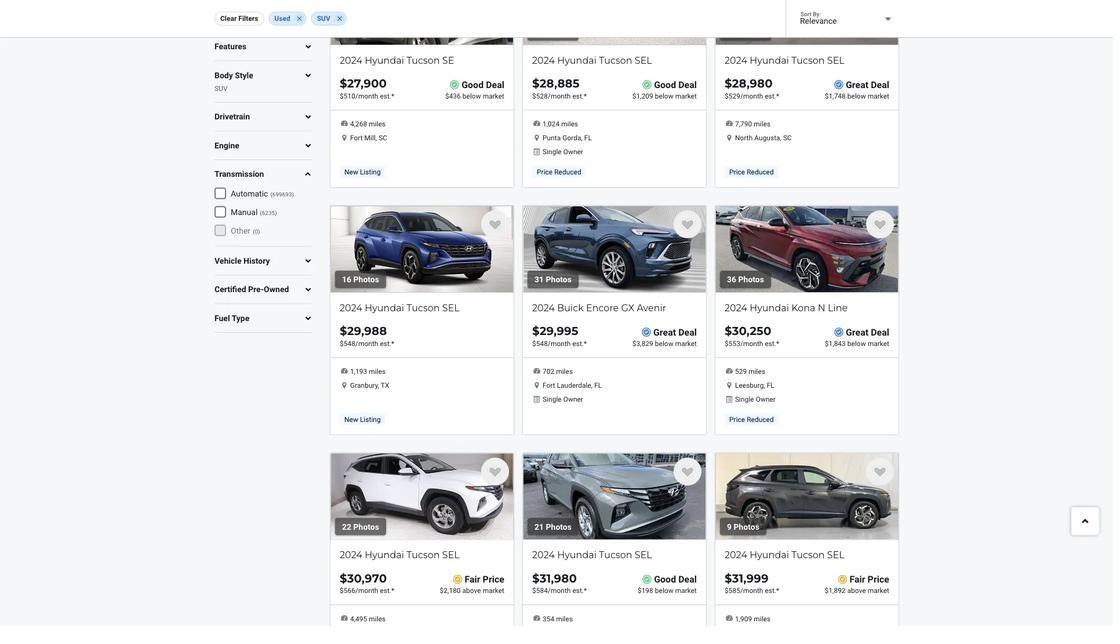 Task type: vqa. For each thing, say whether or not it's contained in the screenshot.
on within the The 2024 Audi A6's #2 ranking is based on its score within the
no



Task type: locate. For each thing, give the bounding box(es) containing it.
0 vertical spatial )
[[292, 191, 294, 198]]

hyundai for 28,980
[[750, 55, 790, 66]]

/month est.* inside the "$ 28,885 $ 528 /month est.*"
[[548, 92, 587, 100]]

single for 29,995
[[543, 395, 562, 403]]

market right $2,180
[[483, 587, 505, 595]]

1 vertical spatial new listing
[[345, 416, 381, 424]]

702 miles
[[543, 368, 573, 376]]

2 fair from the left
[[850, 574, 866, 585]]

0 horizontal spatial )
[[258, 228, 260, 235]]

above right $1,892
[[848, 587, 867, 595]]

) down '699693'
[[275, 210, 277, 217]]

fair price
[[465, 574, 505, 585], [850, 574, 890, 585]]

great up $1,843 below market
[[846, 327, 869, 338]]

1 sc from the left
[[379, 134, 388, 142]]

1,193 miles
[[350, 368, 386, 376]]

1 horizontal spatial fl
[[595, 381, 602, 390]]

photos right 22
[[354, 522, 379, 532]]

deal up $198 below market
[[679, 574, 697, 585]]

) inside other ( 0 )
[[258, 228, 260, 235]]

suv right used button
[[317, 15, 331, 23]]

single owner down fort lauderdale , fl
[[543, 395, 584, 403]]

good deal for 27,900
[[462, 79, 505, 90]]

deal up "$436 below market"
[[486, 79, 505, 90]]

single owner
[[543, 148, 584, 156], [543, 395, 584, 403], [736, 395, 776, 403]]

single down leesburg in the bottom of the page
[[736, 395, 755, 403]]

leesburg , fl
[[736, 381, 775, 390]]

miles up mill at the left top
[[369, 120, 386, 128]]

miles right 354
[[556, 615, 573, 623]]

1 horizontal spatial )
[[275, 210, 277, 217]]

augusta
[[755, 134, 781, 142]]

( for other
[[253, 228, 255, 235]]

2 horizontal spatial (
[[271, 191, 273, 198]]

miles up granbury , tx
[[369, 368, 386, 376]]

price up $1,892 above market in the bottom right of the page
[[868, 574, 890, 585]]

new listing for 2024 hyundai tucson sel
[[345, 416, 381, 424]]

hyundai for 27,900
[[365, 55, 404, 66]]

/month est.* inside $ 29,995 $ 548 /month est.*
[[548, 340, 587, 348]]

2 new listing from the top
[[345, 416, 381, 424]]

2 above from the left
[[848, 587, 867, 595]]

sc right augusta
[[784, 134, 792, 142]]

miles up gorda
[[562, 120, 578, 128]]

good deal up $198 below market
[[654, 574, 697, 585]]

/month est.* inside $ 27,900 $ 510 /month est.*
[[356, 92, 395, 100]]

/month est.* inside the $ 28,980 $ 529 /month est.*
[[741, 92, 780, 100]]

good up $1,209 below market
[[654, 79, 677, 90]]

6
[[342, 27, 347, 37]]

price up $2,180 above market on the left
[[483, 574, 505, 585]]

/month est.* inside '$ 29,988 $ 548 /month est.*'
[[356, 340, 395, 348]]

1 horizontal spatial fair price
[[850, 574, 890, 585]]

1 horizontal spatial sc
[[784, 134, 792, 142]]

30,970
[[347, 571, 387, 586]]

photos right '9'
[[734, 522, 760, 532]]

price
[[483, 574, 505, 585], [868, 574, 890, 585]]

fair up $1,892 above market in the bottom right of the page
[[850, 574, 866, 585]]

2 sc from the left
[[784, 134, 792, 142]]

4,495
[[350, 615, 367, 623]]

2024 buick encore gx image
[[523, 206, 707, 293]]

2024 hyundai tucson sel up 29,988
[[340, 302, 460, 313]]

miles right 4,495
[[369, 615, 386, 623]]

1 548 from the left
[[344, 340, 356, 348]]

market for 27,900
[[483, 92, 505, 100]]

great deal up $1,843 below market
[[846, 327, 890, 338]]

below right the $1,748
[[848, 92, 867, 100]]

) for other
[[258, 228, 260, 235]]

market right $198
[[676, 587, 697, 595]]

good up "$436 below market"
[[462, 79, 484, 90]]

0 vertical spatial (
[[271, 191, 273, 198]]

fair for 31,999
[[850, 574, 866, 585]]

2024 hyundai tucson sel for 28,885
[[533, 55, 653, 66]]

2024 hyundai kona image
[[716, 206, 899, 293]]

0
[[255, 228, 258, 235]]

fl right leesburg in the bottom of the page
[[767, 381, 775, 390]]

market for 30,970
[[483, 587, 505, 595]]

$ 31,999 $ 585 /month est.*
[[725, 571, 780, 595]]

below for 28,980
[[848, 92, 867, 100]]

529 inside the $ 28,980 $ 529 /month est.*
[[729, 92, 741, 100]]

0 vertical spatial fort
[[350, 134, 363, 142]]

1 horizontal spatial above
[[848, 587, 867, 595]]

7,790 miles
[[736, 120, 771, 128]]

single owner for 29,995
[[543, 395, 584, 403]]

2024 left buick
[[533, 302, 555, 313]]

photos inside 'button'
[[739, 27, 765, 37]]

clear filters
[[220, 15, 258, 23]]

0 horizontal spatial suv
[[215, 85, 228, 93]]

/month est.* for 28,885
[[548, 92, 587, 100]]

color
[[215, 13, 234, 23]]

548
[[344, 340, 356, 348], [536, 340, 548, 348]]

punta gorda , fl
[[543, 134, 592, 142]]

31 photos
[[535, 275, 572, 284]]

/month est.* down 28,885
[[548, 92, 587, 100]]

2024 for 30,250
[[725, 302, 748, 313]]

fort
[[350, 134, 363, 142], [543, 381, 556, 390]]

) inside automatic ( 699693 )
[[292, 191, 294, 198]]

hyundai up 31,999
[[750, 550, 790, 561]]

1 horizontal spatial fort
[[543, 381, 556, 390]]

/month est.* down the 27,900
[[356, 92, 395, 100]]

1 vertical spatial )
[[275, 210, 277, 217]]

miles right 1,909
[[754, 615, 771, 623]]

) for manual
[[275, 210, 277, 217]]

below right the $1,209
[[655, 92, 674, 100]]

miles
[[369, 120, 386, 128], [562, 120, 578, 128], [754, 120, 771, 128], [369, 368, 386, 376], [556, 368, 573, 376], [749, 368, 766, 376], [369, 615, 386, 623], [556, 615, 573, 623], [754, 615, 771, 623]]

market for 28,980
[[868, 92, 890, 100]]

pre-
[[248, 285, 264, 295]]

0 horizontal spatial fair
[[465, 574, 481, 585]]

hyundai up '31,980'
[[558, 550, 597, 561]]

sel for 28,980
[[828, 55, 845, 66]]

7,790
[[736, 120, 753, 128]]

1 vertical spatial 529
[[736, 368, 747, 376]]

market right the $1,748
[[868, 92, 890, 100]]

/month est.* for 27,900
[[356, 92, 395, 100]]

/month est.* inside $ 30,970 $ 566 /month est.*
[[356, 587, 395, 595]]

miles for 4,495 miles
[[369, 615, 386, 623]]

below right $1,843
[[848, 340, 867, 348]]

used
[[275, 15, 290, 23]]

hyundai up 28,885
[[558, 55, 597, 66]]

great for 28,980
[[846, 79, 869, 90]]

manual ( 6235 )
[[231, 208, 277, 217]]

( inside manual ( 6235 )
[[260, 210, 262, 217]]

hyundai up 28,980
[[750, 55, 790, 66]]

0 horizontal spatial fl
[[585, 134, 592, 142]]

below right $198
[[655, 587, 674, 595]]

deal for 28,980
[[871, 79, 890, 90]]

photos for 27,900
[[349, 27, 375, 37]]

548 down 29,988
[[344, 340, 356, 348]]

single owner down "punta gorda , fl" in the top of the page
[[543, 148, 584, 156]]

/month est.* for 30,970
[[356, 587, 395, 595]]

single owner for 30,250
[[736, 395, 776, 403]]

fair price for 31,999
[[850, 574, 890, 585]]

0 horizontal spatial 548
[[344, 340, 356, 348]]

( right "other"
[[253, 228, 255, 235]]

4,268
[[350, 120, 367, 128]]

photos right 6
[[349, 27, 375, 37]]

1 above from the left
[[463, 587, 481, 595]]

/month est.* down 29,995
[[548, 340, 587, 348]]

miles up north augusta , sc
[[754, 120, 771, 128]]

1 horizontal spatial 548
[[536, 340, 548, 348]]

good deal
[[462, 79, 505, 90], [654, 79, 697, 90], [654, 574, 697, 585]]

$1,892 above market
[[825, 587, 890, 595]]

2024 for 29,995
[[533, 302, 555, 313]]

/month est.* down 30,970
[[356, 587, 395, 595]]

2024 hyundai tucson image for 27,900
[[331, 0, 514, 45]]

below for 27,900
[[463, 92, 481, 100]]

good up $198 below market
[[654, 574, 677, 585]]

price reduced for 30,250
[[730, 416, 774, 424]]

2 548 from the left
[[536, 340, 548, 348]]

tucson
[[407, 55, 440, 66], [599, 55, 633, 66], [792, 55, 825, 66], [407, 302, 440, 313], [407, 550, 440, 561], [599, 550, 633, 561], [792, 550, 825, 561]]

2024 hyundai tucson sel for 31,999
[[725, 550, 845, 561]]

tucson for 28,980
[[792, 55, 825, 66]]

drivetrain
[[215, 112, 250, 122]]

1,024
[[543, 120, 560, 128]]

2024 hyundai tucson sel up 28,885
[[533, 55, 653, 66]]

1 fair price from the left
[[465, 574, 505, 585]]

2 horizontal spatial fl
[[767, 381, 775, 390]]

miles for 1,193 miles
[[369, 368, 386, 376]]

suv down body
[[215, 85, 228, 93]]

0 horizontal spatial price
[[483, 574, 505, 585]]

hyundai for 30,970
[[365, 550, 404, 561]]

0 horizontal spatial above
[[463, 587, 481, 595]]

great for 30,250
[[846, 327, 869, 338]]

/month est.* inside $ 31,999 $ 585 /month est.*
[[741, 587, 780, 595]]

/month est.* inside $ 30,250 $ 553 /month est.*
[[741, 340, 780, 348]]

deal for 31,980
[[679, 574, 697, 585]]

/month est.* inside $ 31,980 $ 584 /month est.*
[[548, 587, 587, 595]]

,
[[376, 134, 377, 142], [582, 134, 583, 142], [781, 134, 782, 142], [378, 381, 379, 390], [592, 381, 593, 390], [764, 381, 766, 390]]

owner for 29,995
[[564, 395, 584, 403]]

1 vertical spatial fort
[[543, 381, 556, 390]]

tucson for 28,885
[[599, 55, 633, 66]]

( right manual
[[260, 210, 262, 217]]

se
[[443, 55, 454, 66]]

hyundai for 28,885
[[558, 55, 597, 66]]

below right $3,829
[[655, 340, 674, 348]]

1 horizontal spatial (
[[260, 210, 262, 217]]

single down punta
[[543, 148, 562, 156]]

548 inside $ 29,995 $ 548 /month est.*
[[536, 340, 548, 348]]

$ 30,250 $ 553 /month est.*
[[725, 324, 780, 348]]

2024 up 30,970
[[340, 550, 363, 561]]

photos for 30,250
[[739, 275, 765, 284]]

2 vertical spatial (
[[253, 228, 255, 235]]

market for 31,999
[[868, 587, 890, 595]]

4,268 miles
[[350, 120, 386, 128]]

0 horizontal spatial (
[[253, 228, 255, 235]]

vehicle
[[215, 256, 242, 266]]

$198
[[638, 587, 654, 595]]

deal up $1,843 below market
[[871, 327, 890, 338]]

22
[[342, 522, 352, 532]]

used button
[[269, 12, 307, 26]]

1 vertical spatial (
[[260, 210, 262, 217]]

owner down lauderdale
[[564, 395, 584, 403]]

good deal for 28,885
[[654, 79, 697, 90]]

miles for 7,790 miles
[[754, 120, 771, 128]]

single owner down leesburg , fl
[[736, 395, 776, 403]]

suv
[[317, 15, 331, 23], [215, 85, 228, 93]]

$436
[[445, 92, 461, 100]]

$1,843
[[825, 340, 846, 348]]

hyundai
[[365, 55, 404, 66], [558, 55, 597, 66], [750, 55, 790, 66], [365, 302, 404, 313], [750, 302, 790, 313], [365, 550, 404, 561], [558, 550, 597, 561], [750, 550, 790, 561]]

price for 30,970
[[483, 574, 505, 585]]

fuel type
[[215, 314, 250, 323]]

1 vertical spatial suv
[[215, 85, 228, 93]]

$
[[340, 76, 347, 90], [533, 76, 540, 90], [725, 76, 733, 90], [340, 92, 344, 100], [533, 92, 536, 100], [725, 92, 729, 100], [340, 324, 347, 338], [533, 324, 540, 338], [725, 324, 733, 338], [340, 340, 344, 348], [533, 340, 536, 348], [725, 340, 729, 348], [340, 571, 347, 586], [533, 571, 540, 586], [725, 571, 733, 586], [340, 587, 344, 595], [533, 587, 536, 595], [725, 587, 729, 595]]

gx
[[622, 302, 635, 313]]

1 horizontal spatial suv
[[317, 15, 331, 23]]

2024 hyundai tucson image for 28,980
[[716, 0, 899, 45]]

owner down gorda
[[564, 148, 584, 156]]

market right $436
[[483, 92, 505, 100]]

good deal up "$436 below market"
[[462, 79, 505, 90]]

0 vertical spatial suv
[[317, 15, 331, 23]]

above right $2,180
[[463, 587, 481, 595]]

1,193
[[350, 368, 367, 376]]

great up $1,748 below market
[[846, 79, 869, 90]]

2024 up the 27,900
[[340, 55, 363, 66]]

price for 31,999
[[868, 574, 890, 585]]

0 horizontal spatial fort
[[350, 134, 363, 142]]

548 inside '$ 29,988 $ 548 /month est.*'
[[344, 340, 356, 348]]

, for 28,980
[[781, 134, 782, 142]]

great
[[846, 79, 869, 90], [654, 327, 677, 338], [846, 327, 869, 338]]

miles for 529 miles
[[749, 368, 766, 376]]

1 new listing from the top
[[345, 168, 381, 176]]

1 price from the left
[[483, 574, 505, 585]]

0 vertical spatial 529
[[729, 92, 741, 100]]

deal up $3,829 below market
[[679, 327, 697, 338]]

good for 31,980
[[654, 574, 677, 585]]

2024 hyundai tucson sel up 30,970
[[340, 550, 460, 561]]

fl for 28,885
[[585, 134, 592, 142]]

548 down 29,995
[[536, 340, 548, 348]]

1,909 miles
[[736, 615, 771, 623]]

below right $436
[[463, 92, 481, 100]]

single down fort lauderdale , fl
[[543, 395, 562, 403]]

529
[[729, 92, 741, 100], [736, 368, 747, 376]]

1 horizontal spatial fair
[[850, 574, 866, 585]]

market right $3,829
[[676, 340, 697, 348]]

) right "other"
[[258, 228, 260, 235]]

16 photos
[[342, 275, 379, 284]]

photos right 36
[[739, 275, 765, 284]]

fort left mill at the left top
[[350, 134, 363, 142]]

2024 hyundai tucson image for 31,999
[[716, 453, 899, 540]]

tucson for 27,900
[[407, 55, 440, 66]]

529 up leesburg in the bottom of the page
[[736, 368, 747, 376]]

sc right mill at the left top
[[379, 134, 388, 142]]

0 vertical spatial new listing
[[345, 168, 381, 176]]

2024 hyundai tucson sel up '31,980'
[[533, 550, 653, 561]]

0 horizontal spatial sc
[[379, 134, 388, 142]]

2 fair price from the left
[[850, 574, 890, 585]]

/month est.* down 31,999
[[741, 587, 780, 595]]

2 price from the left
[[868, 574, 890, 585]]

type
[[232, 314, 250, 323]]

market right $1,892
[[868, 587, 890, 595]]

fl
[[585, 134, 592, 142], [595, 381, 602, 390], [767, 381, 775, 390]]

market right the $1,209
[[676, 92, 697, 100]]

2 vertical spatial )
[[258, 228, 260, 235]]

north
[[736, 134, 753, 142]]

2024 hyundai tucson sel up 31,999
[[725, 550, 845, 561]]

/month est.* down 28,980
[[741, 92, 780, 100]]

fuel
[[215, 314, 230, 323]]

deal up $1,209 below market
[[679, 79, 697, 90]]

owner for 30,250
[[756, 395, 776, 403]]

vehicle history
[[215, 256, 270, 266]]

owner
[[564, 148, 584, 156], [564, 395, 584, 403], [756, 395, 776, 403]]

new listing down fort mill , sc
[[345, 168, 381, 176]]

2024 hyundai tucson image for 31,980
[[523, 453, 707, 540]]

miles up leesburg , fl
[[749, 368, 766, 376]]

miles for 354 miles
[[556, 615, 573, 623]]

fair price up $1,892 above market in the bottom right of the page
[[850, 574, 890, 585]]

/month est.* down 30,250
[[741, 340, 780, 348]]

( up 6235
[[271, 191, 273, 198]]

( for manual
[[260, 210, 262, 217]]

) inside manual ( 6235 )
[[275, 210, 277, 217]]

style
[[235, 71, 253, 80]]

other
[[231, 226, 251, 236]]

new listing for 2024 hyundai tucson se
[[345, 168, 381, 176]]

( inside other ( 0 )
[[253, 228, 255, 235]]

( inside automatic ( 699693 )
[[271, 191, 273, 198]]

566
[[344, 587, 356, 595]]

lauderdale
[[557, 381, 592, 390]]

great deal
[[846, 79, 890, 90], [654, 327, 697, 338], [846, 327, 890, 338]]

2024 for 28,885
[[533, 55, 555, 66]]

suv inside button
[[317, 15, 331, 23]]

price reduced for 28,885
[[537, 168, 582, 176]]

single
[[543, 148, 562, 156], [543, 395, 562, 403], [736, 395, 755, 403]]

2024 up 31,999
[[725, 550, 748, 561]]

2024 up 29,988
[[340, 302, 363, 313]]

market right $1,843
[[868, 340, 890, 348]]

2024 up 30,250
[[725, 302, 748, 313]]

2024 hyundai tucson image
[[331, 0, 514, 45], [523, 0, 707, 45], [716, 0, 899, 45], [331, 206, 514, 293], [331, 453, 514, 540], [523, 453, 707, 540], [716, 453, 899, 540]]

deal for 30,250
[[871, 327, 890, 338]]

/month est.*
[[356, 92, 395, 100], [548, 92, 587, 100], [741, 92, 780, 100], [356, 340, 395, 348], [548, 340, 587, 348], [741, 340, 780, 348], [356, 587, 395, 595], [548, 587, 587, 595], [741, 587, 780, 595]]

1 fair from the left
[[465, 574, 481, 585]]

1 horizontal spatial price
[[868, 574, 890, 585]]

0 horizontal spatial fair price
[[465, 574, 505, 585]]

price reduced down north at right
[[730, 168, 774, 176]]

below for 28,885
[[655, 92, 674, 100]]

photos right 31
[[546, 275, 572, 284]]

owner for 28,885
[[564, 148, 584, 156]]

market for 28,885
[[676, 92, 697, 100]]

miles for 4,268 miles
[[369, 120, 386, 128]]

/month est.* down 29,988
[[356, 340, 395, 348]]

price reduced
[[537, 168, 582, 176], [730, 168, 774, 176], [730, 416, 774, 424]]

photos right 21
[[546, 522, 572, 532]]

$198 below market
[[638, 587, 697, 595]]

new listing
[[345, 168, 381, 176], [345, 416, 381, 424]]

great deal for 29,995
[[654, 327, 697, 338]]

/month est.* for 29,995
[[548, 340, 587, 348]]

354 miles
[[543, 615, 573, 623]]

fl right gorda
[[585, 134, 592, 142]]

2 horizontal spatial )
[[292, 191, 294, 198]]

2024 up 28,885
[[533, 55, 555, 66]]

/month est.* down '31,980'
[[548, 587, 587, 595]]

2024 up 28,980
[[725, 55, 748, 66]]

owned
[[264, 285, 289, 295]]

) for automatic
[[292, 191, 294, 198]]

(
[[271, 191, 273, 198], [260, 210, 262, 217], [253, 228, 255, 235]]



Task type: describe. For each thing, give the bounding box(es) containing it.
tucson for 30,970
[[407, 550, 440, 561]]

suv button
[[311, 12, 347, 26]]

/month est.* for 29,988
[[356, 340, 395, 348]]

fl for 29,995
[[595, 381, 602, 390]]

granbury
[[350, 381, 378, 390]]

2024 hyundai tucson sel for 28,980
[[725, 55, 845, 66]]

29,988
[[347, 324, 387, 338]]

sel for 28,885
[[635, 55, 653, 66]]

deal for 27,900
[[486, 79, 505, 90]]

$1,748
[[825, 92, 846, 100]]

miles for 702 miles
[[556, 368, 573, 376]]

31,999
[[733, 571, 769, 586]]

market for 30,250
[[868, 340, 890, 348]]

tucson for 31,999
[[792, 550, 825, 561]]

miles for 1,909 miles
[[754, 615, 771, 623]]

great for 29,995
[[654, 327, 677, 338]]

$1,843 below market
[[825, 340, 890, 348]]

photos for 30,970
[[354, 522, 379, 532]]

1,024 miles
[[543, 120, 578, 128]]

2024 for 30,970
[[340, 550, 363, 561]]

hyundai for 30,250
[[750, 302, 790, 313]]

548 for 29,995
[[536, 340, 548, 348]]

great deal for 28,980
[[846, 79, 890, 90]]

6235
[[262, 210, 275, 217]]

27,900
[[347, 76, 387, 90]]

$ 27,900 $ 510 /month est.*
[[340, 76, 395, 100]]

miles for 1,024 miles
[[562, 120, 578, 128]]

suv inside body style suv
[[215, 85, 228, 93]]

market for 31,980
[[676, 587, 697, 595]]

photos for 31,999
[[734, 522, 760, 532]]

good deal for 31,980
[[654, 574, 697, 585]]

gorda
[[563, 134, 582, 142]]

/month est.* for 31,999
[[741, 587, 780, 595]]

avenir
[[637, 302, 667, 313]]

kona
[[792, 302, 816, 313]]

, for 28,885
[[582, 134, 583, 142]]

mill
[[365, 134, 376, 142]]

1,909
[[736, 615, 753, 623]]

553
[[729, 340, 741, 348]]

548 for 29,988
[[344, 340, 356, 348]]

fort for 27,900
[[350, 134, 363, 142]]

$ 28,980 $ 529 /month est.*
[[725, 76, 780, 100]]

single for 30,250
[[736, 395, 755, 403]]

punta
[[543, 134, 561, 142]]

29,995
[[540, 324, 579, 338]]

510
[[344, 92, 356, 100]]

hyundai for 31,980
[[558, 550, 597, 561]]

6 photos
[[342, 27, 375, 37]]

$ 29,995 $ 548 /month est.*
[[533, 324, 587, 348]]

2024 hyundai tucson sel for 31,980
[[533, 550, 653, 561]]

, for 27,900
[[376, 134, 377, 142]]

above for 30,970
[[463, 587, 481, 595]]

below for 31,980
[[655, 587, 674, 595]]

single for 28,885
[[543, 148, 562, 156]]

deal for 28,885
[[679, 79, 697, 90]]

/month est.* for 31,980
[[548, 587, 587, 595]]

body style suv
[[215, 71, 253, 93]]

sc for 27,900
[[379, 134, 388, 142]]

529 miles
[[736, 368, 766, 376]]

north augusta , sc
[[736, 134, 792, 142]]

tx
[[381, 381, 390, 390]]

31
[[535, 275, 544, 284]]

manual
[[231, 208, 258, 217]]

2024 hyundai tucson se
[[340, 55, 454, 66]]

584
[[536, 587, 548, 595]]

$1,209
[[633, 92, 654, 100]]

granbury , tx
[[350, 381, 390, 390]]

leesburg
[[736, 381, 764, 390]]

clear
[[220, 15, 237, 23]]

$ 30,970 $ 566 /month est.*
[[340, 571, 395, 595]]

$3,829 below market
[[633, 340, 697, 348]]

$ 31,980 $ 584 /month est.*
[[533, 571, 587, 595]]

fort lauderdale , fl
[[543, 381, 602, 390]]

$ 29,988 $ 548 /month est.*
[[340, 324, 395, 348]]

354
[[543, 615, 555, 623]]

28,980
[[733, 76, 773, 90]]

fort mill , sc
[[350, 134, 388, 142]]

photos for 31,980
[[546, 522, 572, 532]]

sel for 30,970
[[443, 550, 460, 561]]

fair for 30,970
[[465, 574, 481, 585]]

certified
[[215, 285, 246, 295]]

body
[[215, 71, 233, 80]]

( for automatic
[[271, 191, 273, 198]]

single owner for 28,885
[[543, 148, 584, 156]]

2024 hyundai tucson image for 30,970
[[331, 453, 514, 540]]

2024 for 28,980
[[725, 55, 748, 66]]

fort for 29,995
[[543, 381, 556, 390]]

fair price for 30,970
[[465, 574, 505, 585]]

below for 29,995
[[655, 340, 674, 348]]

deal for 29,995
[[679, 327, 697, 338]]

below for 30,250
[[848, 340, 867, 348]]

36
[[727, 275, 737, 284]]

21
[[535, 522, 544, 532]]

16
[[342, 275, 352, 284]]

36 photos
[[727, 275, 765, 284]]

699693
[[273, 191, 292, 198]]

2024 for 27,900
[[340, 55, 363, 66]]

great deal for 30,250
[[846, 327, 890, 338]]

/month est.* for 30,250
[[741, 340, 780, 348]]

market for 29,995
[[676, 340, 697, 348]]

photos right 16
[[354, 275, 379, 284]]

photos for 29,995
[[546, 275, 572, 284]]

2024 hyundai tucson sel for 30,970
[[340, 550, 460, 561]]

good for 27,900
[[462, 79, 484, 90]]

, for 29,995
[[592, 381, 593, 390]]

585
[[729, 587, 741, 595]]

automatic ( 699693 )
[[231, 189, 294, 199]]

31,980
[[540, 571, 577, 586]]

$1,892
[[825, 587, 846, 595]]

clear filters button
[[215, 12, 264, 26]]

hyundai up 29,988
[[365, 302, 404, 313]]

sc for 28,980
[[784, 134, 792, 142]]

sel for 31,980
[[635, 550, 653, 561]]

2024 for 31,999
[[725, 550, 748, 561]]

$3,829
[[633, 340, 654, 348]]

2024 hyundai kona n line
[[725, 302, 848, 313]]

$ 28,885 $ 528 /month est.*
[[533, 76, 587, 100]]

certified pre-owned
[[215, 285, 289, 295]]

encore
[[587, 302, 619, 313]]

528
[[536, 92, 548, 100]]

transmission
[[215, 170, 264, 179]]

21 photos
[[535, 522, 572, 532]]

$1,748 below market
[[825, 92, 890, 100]]

sel for 31,999
[[828, 550, 845, 561]]

n
[[818, 302, 826, 313]]

/month est.* for 28,980
[[741, 92, 780, 100]]

history
[[244, 256, 270, 266]]

engine
[[215, 141, 239, 150]]

2024 for 31,980
[[533, 550, 555, 561]]

other ( 0 )
[[231, 226, 260, 236]]

22 photos
[[342, 522, 379, 532]]

9
[[727, 522, 732, 532]]

$2,180
[[440, 587, 461, 595]]



